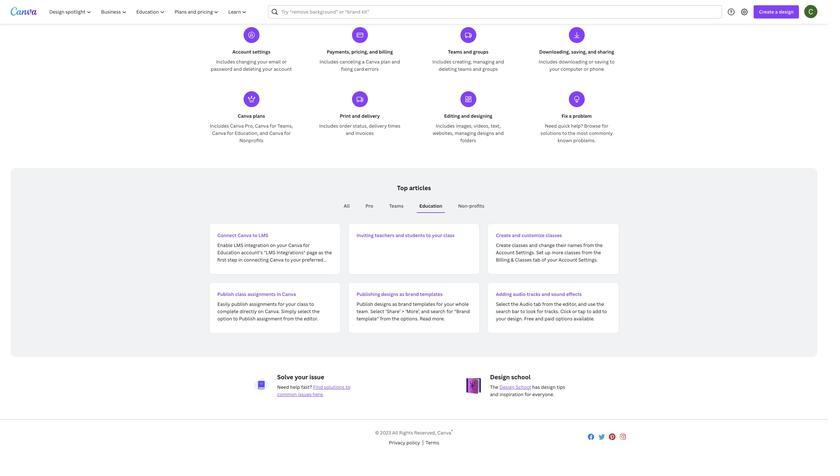 Task type: locate. For each thing, give the bounding box(es) containing it.
design up the
[[491, 373, 510, 381]]

0 horizontal spatial design
[[542, 384, 556, 390]]

groups up includes creating, managing and deleting teams and groups at the right top
[[473, 49, 489, 55]]

or left tap in the right of the page
[[573, 308, 578, 315]]

includes for canceling
[[320, 59, 339, 65]]

teams down top
[[390, 203, 404, 209]]

teams
[[448, 49, 463, 55], [390, 203, 404, 209]]

fixing
[[341, 66, 353, 72]]

to inside enable lms integration on your canva for education account's "lms integrations" page as the first step in connecting canva to your preferred lms.
[[285, 257, 290, 263]]

1 horizontal spatial education
[[420, 203, 443, 209]]

1 vertical spatial solutions
[[324, 384, 345, 390]]

design up "everyone." at the bottom right of page
[[542, 384, 556, 390]]

from down simply
[[284, 316, 294, 322]]

design up inspiration
[[500, 384, 515, 390]]

delivery
[[362, 113, 380, 119], [369, 123, 387, 129]]

brand up 'more',
[[406, 291, 419, 297]]

includes creating, managing and deleting teams and groups
[[433, 59, 505, 72]]

1 vertical spatial classes
[[512, 242, 528, 248]]

classes
[[515, 257, 532, 263]]

canva
[[366, 59, 380, 65], [238, 113, 252, 119], [230, 123, 244, 129], [255, 123, 269, 129], [212, 130, 226, 136], [269, 130, 283, 136], [238, 232, 252, 239], [288, 242, 302, 248], [270, 257, 284, 263], [282, 291, 296, 297], [438, 430, 452, 436]]

0 vertical spatial all
[[344, 203, 350, 209]]

or up account
[[282, 59, 287, 65]]

classes down names
[[565, 249, 581, 256]]

in right the step
[[239, 257, 243, 263]]

0 horizontal spatial as
[[319, 249, 324, 256]]

publish inside publish designs as brand templates for your whole team. select 'share' > 'more', and search for "brand template" from the options. read more.
[[357, 301, 373, 307]]

a for create
[[776, 9, 779, 15]]

editor,
[[563, 301, 578, 307]]

account up changing
[[233, 49, 252, 55]]

includes left creating,
[[433, 59, 452, 65]]

your left "whole"
[[444, 301, 455, 307]]

1 vertical spatial select
[[371, 308, 385, 315]]

need up common
[[277, 384, 289, 390]]

canva down "lms
[[270, 257, 284, 263]]

select up template" at the left of page
[[371, 308, 385, 315]]

your inside "easily publish assignments for your class to complete directly on canva. simply select the option to publish assignment from the editor."
[[286, 301, 296, 307]]

canva inside includes canceling a canva plan and fixing card errors
[[366, 59, 380, 65]]

1 vertical spatial lms
[[234, 242, 244, 248]]

from inside publish designs as brand templates for your whole team. select 'share' > 'more', and search for "brand template" from the options. read more.
[[380, 316, 391, 322]]

2 search from the left
[[496, 308, 511, 315]]

deleting down creating,
[[439, 66, 457, 72]]

1 horizontal spatial as
[[393, 301, 398, 307]]

settings. down names
[[579, 257, 598, 263]]

teams up creating,
[[448, 49, 463, 55]]

0 horizontal spatial search
[[431, 308, 446, 315]]

1 vertical spatial a
[[362, 59, 365, 65]]

to down integrations"
[[285, 257, 290, 263]]

create for create and customize classes
[[496, 232, 511, 239]]

for down school
[[525, 391, 532, 398]]

2 vertical spatial as
[[393, 301, 398, 307]]

canva up errors
[[366, 59, 380, 65]]

0 horizontal spatial on
[[258, 308, 264, 315]]

managing down images,
[[455, 130, 477, 136]]

includes for order
[[320, 123, 339, 129]]

includes inside includes images, videos, text, websites, managing designs and folders
[[436, 123, 455, 129]]

from down 'share' at left bottom
[[380, 316, 391, 322]]

account down more at right bottom
[[559, 257, 578, 263]]

payments, pricing, and billing
[[327, 49, 393, 55]]

1 vertical spatial delivery
[[369, 123, 387, 129]]

0 vertical spatial templates
[[420, 291, 443, 297]]

to up select
[[310, 301, 314, 307]]

canva up terms
[[438, 430, 452, 436]]

0 horizontal spatial publish
[[218, 291, 234, 297]]

0 horizontal spatial solutions
[[324, 384, 345, 390]]

0 vertical spatial on
[[270, 242, 276, 248]]

1 vertical spatial templates
[[413, 301, 436, 307]]

classes down create and customize classes
[[512, 242, 528, 248]]

to inside find solutions to common issues here
[[346, 384, 351, 390]]

problem
[[573, 113, 592, 119]]

lms down connect canva to lms
[[234, 242, 244, 248]]

1 horizontal spatial classes
[[546, 232, 562, 239]]

1 horizontal spatial publish
[[239, 316, 256, 322]]

1 horizontal spatial class
[[297, 301, 308, 307]]

1 vertical spatial managing
[[455, 130, 477, 136]]

0 horizontal spatial class
[[235, 291, 247, 297]]

teams for teams
[[390, 203, 404, 209]]

Try "remove background" or "brand kit" search field
[[282, 6, 718, 18]]

brand inside publish designs as brand templates for your whole team. select 'share' > 'more', and search for "brand template" from the options. read more.
[[399, 301, 412, 307]]

classes up "change"
[[546, 232, 562, 239]]

find solutions to common issues here
[[277, 384, 351, 398]]

1 deleting from the left
[[243, 66, 261, 72]]

includes left order
[[320, 123, 339, 129]]

profits
[[470, 203, 485, 209]]

publish up team.
[[357, 301, 373, 307]]

0 vertical spatial managing
[[473, 59, 495, 65]]

groups
[[473, 49, 489, 55], [483, 66, 498, 72]]

select inside publish designs as brand templates for your whole team. select 'share' > 'more', and search for "brand template" from the options. read more.
[[371, 308, 385, 315]]

0 vertical spatial teams
[[448, 49, 463, 55]]

0 horizontal spatial in
[[239, 257, 243, 263]]

2 vertical spatial publish
[[239, 316, 256, 322]]

canva up simply
[[282, 291, 296, 297]]

1 vertical spatial publish
[[357, 301, 373, 307]]

0 vertical spatial solutions
[[541, 130, 562, 136]]

to up integration
[[253, 232, 258, 239]]

1 horizontal spatial deleting
[[439, 66, 457, 72]]

search up more.
[[431, 308, 446, 315]]

2 horizontal spatial class
[[444, 232, 455, 239]]

1 vertical spatial education
[[218, 249, 240, 256]]

pro
[[366, 203, 374, 209]]

templates
[[420, 291, 443, 297], [413, 301, 436, 307]]

bar
[[512, 308, 520, 315]]

option
[[218, 316, 232, 322]]

and inside includes canceling a canva plan and fixing card errors
[[392, 59, 400, 65]]

as inside publish designs as brand templates for your whole team. select 'share' > 'more', and search for "brand template" from the options. read more.
[[393, 301, 398, 307]]

lms up integration
[[259, 232, 269, 239]]

on up "lms
[[270, 242, 276, 248]]

whole
[[456, 301, 469, 307]]

1 vertical spatial teams
[[390, 203, 404, 209]]

step
[[228, 257, 238, 263]]

create inside create classes and change their names from the account settings. set up more classes from the billing & classes tab of your account settings.
[[496, 242, 511, 248]]

education down the enable
[[218, 249, 240, 256]]

account up billing at the right of the page
[[496, 249, 515, 256]]

includes up websites,
[[436, 123, 455, 129]]

2 vertical spatial designs
[[375, 301, 392, 307]]

enable
[[218, 242, 233, 248]]

templates up publish designs as brand templates for your whole team. select 'share' > 'more', and search for "brand template" from the options. read more. on the bottom
[[420, 291, 443, 297]]

assignments up "easily publish assignments for your class to complete directly on canva. simply select the option to publish assignment from the editor." at the left bottom of page
[[248, 291, 276, 297]]

includes inside includes order status, delivery times and invoices
[[320, 123, 339, 129]]

design left the christina overa icon
[[780, 9, 794, 15]]

assignment
[[257, 316, 282, 322]]

0 horizontal spatial classes
[[512, 242, 528, 248]]

deleting down changing
[[243, 66, 261, 72]]

your
[[258, 59, 268, 65], [263, 66, 273, 72], [550, 66, 560, 72], [432, 232, 443, 239], [277, 242, 287, 248], [291, 257, 301, 263], [548, 257, 558, 263], [286, 301, 296, 307], [444, 301, 455, 307], [496, 316, 507, 322], [295, 373, 308, 381]]

settings.
[[516, 249, 536, 256], [579, 257, 598, 263]]

as right page
[[319, 249, 324, 256]]

publish down directly
[[239, 316, 256, 322]]

options
[[556, 316, 573, 322]]

select inside select the audio tab from the editor, and use the search bar to look for tracks. click or tap to add to your design. free and paid options available.
[[496, 301, 510, 307]]

1 vertical spatial assignments
[[249, 301, 277, 307]]

0 vertical spatial settings.
[[516, 249, 536, 256]]

need left "quick"
[[545, 123, 557, 129]]

education down the articles
[[420, 203, 443, 209]]

and
[[370, 49, 378, 55], [464, 49, 472, 55], [588, 49, 597, 55], [392, 59, 400, 65], [496, 59, 505, 65], [234, 66, 242, 72], [473, 66, 482, 72], [352, 113, 361, 119], [462, 113, 470, 119], [260, 130, 268, 136], [346, 130, 355, 136], [496, 130, 504, 136], [396, 232, 404, 239], [512, 232, 521, 239], [530, 242, 538, 248], [542, 291, 551, 297], [579, 301, 587, 307], [421, 308, 430, 315], [536, 316, 544, 322], [491, 391, 499, 398]]

0 vertical spatial education
[[420, 203, 443, 209]]

solve
[[277, 373, 294, 381]]

options.
[[401, 316, 419, 322]]

sound
[[552, 291, 566, 297]]

0 vertical spatial brand
[[406, 291, 419, 297]]

2 horizontal spatial a
[[776, 9, 779, 15]]

for up the commonly
[[602, 123, 609, 129]]

0 horizontal spatial education
[[218, 249, 240, 256]]

solutions right the find
[[324, 384, 345, 390]]

templates inside publish designs as brand templates for your whole team. select 'share' > 'more', and search for "brand template" from the options. read more.
[[413, 301, 436, 307]]

as up >
[[400, 291, 405, 297]]

publish for publish class assignments in canva
[[218, 291, 234, 297]]

includes inside includes canceling a canva plan and fixing card errors
[[320, 59, 339, 65]]

brand for publish
[[399, 301, 412, 307]]

0 horizontal spatial lms
[[234, 242, 244, 248]]

from
[[584, 242, 595, 248], [582, 249, 593, 256], [543, 301, 554, 307], [284, 316, 294, 322], [380, 316, 391, 322]]

includes for creating,
[[433, 59, 452, 65]]

need quick help? browse for solutions to the most commonly known problems.
[[541, 123, 613, 144]]

pro,
[[245, 123, 254, 129]]

canceling
[[340, 59, 361, 65]]

in
[[239, 257, 243, 263], [277, 291, 281, 297]]

privacy
[[389, 440, 406, 446]]

0 vertical spatial tab
[[533, 257, 541, 263]]

invoices
[[356, 130, 374, 136]]

designs
[[478, 130, 495, 136], [382, 291, 399, 297], [375, 301, 392, 307]]

from inside select the audio tab from the editor, and use the search bar to look for tracks. click or tap to add to your design. free and paid options available.
[[543, 301, 554, 307]]

on up assignment
[[258, 308, 264, 315]]

1 vertical spatial on
[[258, 308, 264, 315]]

0 horizontal spatial account
[[233, 49, 252, 55]]

and inside publish designs as brand templates for your whole team. select 'share' > 'more', and search for "brand template" from the options. read more.
[[421, 308, 430, 315]]

for inside need quick help? browse for solutions to the most commonly known problems.
[[602, 123, 609, 129]]

assignments inside "easily publish assignments for your class to complete directly on canva. simply select the option to publish assignment from the editor."
[[249, 301, 277, 307]]

teachers
[[375, 232, 395, 239]]

includes inside includes changing your email or password and deleting your account
[[216, 59, 235, 65]]

for right look
[[537, 308, 544, 315]]

1 vertical spatial need
[[277, 384, 289, 390]]

1 vertical spatial design
[[542, 384, 556, 390]]

0 vertical spatial need
[[545, 123, 557, 129]]

delivery inside includes order status, delivery times and invoices
[[369, 123, 387, 129]]

classes
[[546, 232, 562, 239], [512, 242, 528, 248], [565, 249, 581, 256]]

names
[[568, 242, 583, 248]]

2 vertical spatial account
[[559, 257, 578, 263]]

0 vertical spatial select
[[496, 301, 510, 307]]

1 vertical spatial tab
[[534, 301, 542, 307]]

or inside select the audio tab from the editor, and use the search bar to look for tracks. click or tap to add to your design. free and paid options available.
[[573, 308, 578, 315]]

0 horizontal spatial teams
[[390, 203, 404, 209]]

templates up 'more',
[[413, 301, 436, 307]]

solutions down "quick"
[[541, 130, 562, 136]]

includes down payments,
[[320, 59, 339, 65]]

2 vertical spatial create
[[496, 242, 511, 248]]

includes inside includes creating, managing and deleting teams and groups
[[433, 59, 452, 65]]

add
[[593, 308, 602, 315]]

includes inside includes downloading or saving to your computer or phone
[[539, 59, 558, 65]]

a inside dropdown button
[[776, 9, 779, 15]]

your left design.
[[496, 316, 507, 322]]

connect canva to lms
[[218, 232, 269, 239]]

top level navigation element
[[45, 5, 253, 19]]

on inside enable lms integration on your canva for education account's "lms integrations" page as the first step in connecting canva to your preferred lms.
[[270, 242, 276, 248]]

their
[[556, 242, 567, 248]]

search left bar
[[496, 308, 511, 315]]

2 vertical spatial class
[[297, 301, 308, 307]]

find
[[313, 384, 323, 390]]

lms
[[259, 232, 269, 239], [234, 242, 244, 248]]

class inside inviting teachers and students to your class link
[[444, 232, 455, 239]]

groups inside includes creating, managing and deleting teams and groups
[[483, 66, 498, 72]]

videos,
[[474, 123, 490, 129]]

managing
[[473, 59, 495, 65], [455, 130, 477, 136]]

password
[[211, 66, 233, 72]]

the inside need quick help? browse for solutions to the most commonly known problems.
[[569, 130, 576, 136]]

for up page
[[303, 242, 310, 248]]

1 horizontal spatial solutions
[[541, 130, 562, 136]]

1 horizontal spatial need
[[545, 123, 557, 129]]

2 vertical spatial classes
[[565, 249, 581, 256]]

the inside enable lms integration on your canva for education account's "lms integrations" page as the first step in connecting canva to your preferred lms.
[[325, 249, 332, 256]]

1 search from the left
[[431, 308, 446, 315]]

includes up the password
[[216, 59, 235, 65]]

designs inside includes images, videos, text, websites, managing designs and folders
[[478, 130, 495, 136]]

brand
[[406, 291, 419, 297], [399, 301, 412, 307]]

your right students
[[432, 232, 443, 239]]

0 vertical spatial design
[[780, 9, 794, 15]]

top articles
[[397, 184, 431, 192]]

account
[[274, 66, 292, 72]]

0 vertical spatial assignments
[[248, 291, 276, 297]]

or
[[282, 59, 287, 65], [589, 59, 594, 65], [584, 66, 589, 72], [573, 308, 578, 315]]

includes for downloading
[[539, 59, 558, 65]]

1 vertical spatial create
[[496, 232, 511, 239]]

1 horizontal spatial all
[[393, 430, 398, 436]]

0 vertical spatial in
[[239, 257, 243, 263]]

effects
[[567, 291, 582, 297]]

delivery up invoices
[[369, 123, 387, 129]]

1 horizontal spatial teams
[[448, 49, 463, 55]]

0 vertical spatial a
[[776, 9, 779, 15]]

2 horizontal spatial as
[[400, 291, 405, 297]]

as up 'share' at left bottom
[[393, 301, 398, 307]]

changing
[[236, 59, 256, 65]]

1 vertical spatial class
[[235, 291, 247, 297]]

need inside need quick help? browse for solutions to the most commonly known problems.
[[545, 123, 557, 129]]

1 vertical spatial designs
[[382, 291, 399, 297]]

as
[[319, 249, 324, 256], [400, 291, 405, 297], [393, 301, 398, 307]]

0 vertical spatial as
[[319, 249, 324, 256]]

from up tracks. at right bottom
[[543, 301, 554, 307]]

inspiration
[[500, 391, 524, 398]]

1 horizontal spatial settings.
[[579, 257, 598, 263]]

set
[[537, 249, 544, 256]]

available.
[[574, 316, 595, 322]]

0 vertical spatial classes
[[546, 232, 562, 239]]

0 vertical spatial class
[[444, 232, 455, 239]]

1 vertical spatial account
[[496, 249, 515, 256]]

your right of
[[548, 257, 558, 263]]

"brand
[[455, 308, 470, 315]]

the
[[569, 130, 576, 136], [596, 242, 603, 248], [325, 249, 332, 256], [594, 249, 602, 256], [511, 301, 519, 307], [555, 301, 562, 307], [597, 301, 605, 307], [312, 308, 320, 315], [295, 316, 303, 322], [392, 316, 400, 322]]

for left education,
[[227, 130, 234, 136]]

to inside includes downloading or saving to your computer or phone
[[610, 59, 615, 65]]

design inside create a design dropdown button
[[780, 9, 794, 15]]

brand up >
[[399, 301, 412, 307]]

1 horizontal spatial design
[[780, 9, 794, 15]]

0 horizontal spatial deleting
[[243, 66, 261, 72]]

0 vertical spatial lms
[[259, 232, 269, 239]]

search
[[431, 308, 446, 315], [496, 308, 511, 315]]

select the audio tab from the editor, and use the search bar to look for tracks. click or tap to add to your design. free and paid options available.
[[496, 301, 608, 322]]

1 vertical spatial brand
[[399, 301, 412, 307]]

times
[[388, 123, 401, 129]]

1 vertical spatial groups
[[483, 66, 498, 72]]

terms
[[426, 440, 440, 446]]

deleting inside includes creating, managing and deleting teams and groups
[[439, 66, 457, 72]]

includes
[[216, 59, 235, 65], [320, 59, 339, 65], [433, 59, 452, 65], [539, 59, 558, 65], [210, 123, 229, 129], [320, 123, 339, 129], [436, 123, 455, 129]]

tab up look
[[534, 301, 542, 307]]

your down "downloading,"
[[550, 66, 560, 72]]

2 horizontal spatial classes
[[565, 249, 581, 256]]

assignments
[[248, 291, 276, 297], [249, 301, 277, 307]]

for inside "easily publish assignments for your class to complete directly on canva. simply select the option to publish assignment from the editor."
[[278, 301, 285, 307]]

education,
[[235, 130, 259, 136]]

settings. up the classes
[[516, 249, 536, 256]]

1 vertical spatial all
[[393, 430, 398, 436]]

problems.
[[574, 137, 596, 144]]

includes inside includes canva pro, canva for teams, canva for education, and canva for nonprofits
[[210, 123, 229, 129]]

to right the find
[[346, 384, 351, 390]]

tab left of
[[533, 257, 541, 263]]

teams inside button
[[390, 203, 404, 209]]

your up fast?
[[295, 373, 308, 381]]

inviting
[[357, 232, 374, 239]]

design
[[780, 9, 794, 15], [542, 384, 556, 390]]

non-profits
[[459, 203, 485, 209]]

assignments down publish class assignments in canva
[[249, 301, 277, 307]]

1 vertical spatial in
[[277, 291, 281, 297]]

to up known
[[563, 130, 567, 136]]

all button
[[341, 200, 353, 212]]

designs inside publish designs as brand templates for your whole team. select 'share' > 'more', and search for "brand template" from the options. read more.
[[375, 301, 392, 307]]

2 deleting from the left
[[439, 66, 457, 72]]

audio
[[520, 301, 533, 307]]

your inside create classes and change their names from the account settings. set up more classes from the billing & classes tab of your account settings.
[[548, 257, 558, 263]]

all
[[344, 203, 350, 209], [393, 430, 398, 436]]

0 vertical spatial groups
[[473, 49, 489, 55]]

up
[[545, 249, 551, 256]]

your up simply
[[286, 301, 296, 307]]

0 vertical spatial delivery
[[362, 113, 380, 119]]

on inside "easily publish assignments for your class to complete directly on canva. simply select the option to publish assignment from the editor."
[[258, 308, 264, 315]]

tab inside select the audio tab from the editor, and use the search bar to look for tracks. click or tap to add to your design. free and paid options available.
[[534, 301, 542, 307]]

search inside select the audio tab from the editor, and use the search bar to look for tracks. click or tap to add to your design. free and paid options available.
[[496, 308, 511, 315]]

tab inside create classes and change their names from the account settings. set up more classes from the billing & classes tab of your account settings.
[[533, 257, 541, 263]]

articles
[[410, 184, 431, 192]]

to right saving
[[610, 59, 615, 65]]

and inside includes order status, delivery times and invoices
[[346, 130, 355, 136]]

for inside select the audio tab from the editor, and use the search bar to look for tracks. click or tap to add to your design. free and paid options available.
[[537, 308, 544, 315]]

your inside select the audio tab from the editor, and use the search bar to look for tracks. click or tap to add to your design. free and paid options available.
[[496, 316, 507, 322]]

0 vertical spatial designs
[[478, 130, 495, 136]]

publish
[[232, 301, 248, 307]]

a inside includes canceling a canva plan and fixing card errors
[[362, 59, 365, 65]]

0 horizontal spatial a
[[362, 59, 365, 65]]

publish up easily
[[218, 291, 234, 297]]

1 vertical spatial as
[[400, 291, 405, 297]]

0 horizontal spatial all
[[344, 203, 350, 209]]

1 horizontal spatial select
[[496, 301, 510, 307]]

and inside includes canva pro, canva for teams, canva for education, and canva for nonprofits
[[260, 130, 268, 136]]

create inside create a design dropdown button
[[760, 9, 775, 15]]

includes order status, delivery times and invoices
[[320, 123, 401, 136]]

2 horizontal spatial publish
[[357, 301, 373, 307]]

for up more.
[[437, 301, 443, 307]]

in up canva.
[[277, 291, 281, 297]]

select down the "adding"
[[496, 301, 510, 307]]

0 vertical spatial design
[[491, 373, 510, 381]]

design school link
[[500, 384, 532, 390]]

0 vertical spatial create
[[760, 9, 775, 15]]

sharing
[[598, 49, 615, 55]]

account settings
[[233, 49, 271, 55]]

2 vertical spatial a
[[569, 113, 572, 119]]

from inside "easily publish assignments for your class to complete directly on canva. simply select the option to publish assignment from the editor."
[[284, 316, 294, 322]]

0 horizontal spatial need
[[277, 384, 289, 390]]

canva down teams,
[[269, 130, 283, 136]]

order
[[340, 123, 352, 129]]

your inside publish designs as brand templates for your whole team. select 'share' > 'more', and search for "brand template" from the options. read more.
[[444, 301, 455, 307]]

1 horizontal spatial on
[[270, 242, 276, 248]]

all right 2023
[[393, 430, 398, 436]]



Task type: describe. For each thing, give the bounding box(es) containing it.
christina overa image
[[805, 5, 818, 18]]

templates for publish designs as brand templates for your whole team. select 'share' > 'more', and search for "brand template" from the options. read more.
[[413, 301, 436, 307]]

need for fix a problem
[[545, 123, 557, 129]]

to right tap in the right of the page
[[587, 308, 592, 315]]

your inside includes downloading or saving to your computer or phone
[[550, 66, 560, 72]]

account's
[[241, 249, 263, 256]]

&
[[511, 257, 514, 263]]

pro button
[[363, 200, 376, 212]]

includes for changing
[[216, 59, 235, 65]]

of
[[542, 257, 547, 263]]

select
[[298, 308, 311, 315]]

card
[[354, 66, 364, 72]]

designing
[[471, 113, 493, 119]]

'share'
[[386, 308, 401, 315]]

commonly
[[590, 130, 613, 136]]

websites,
[[433, 130, 454, 136]]

create for create a design
[[760, 9, 775, 15]]

design school image
[[467, 379, 483, 394]]

non-
[[459, 203, 470, 209]]

designs for publish designs as brand templates for your whole team. select 'share' > 'more', and search for "brand template" from the options. read more.
[[375, 301, 392, 307]]

has
[[533, 384, 540, 390]]

first
[[218, 257, 227, 263]]

editing and designing
[[445, 113, 493, 119]]

quick
[[558, 123, 570, 129]]

school
[[512, 373, 531, 381]]

brand for publishing
[[406, 291, 419, 297]]

adding
[[496, 291, 512, 297]]

solutions inside need quick help? browse for solutions to the most commonly known problems.
[[541, 130, 562, 136]]

read
[[420, 316, 431, 322]]

all inside button
[[344, 203, 350, 209]]

templates for publishing designs as brand templates
[[420, 291, 443, 297]]

create classes and change their names from the account settings. set up more classes from the billing & classes tab of your account settings.
[[496, 242, 603, 263]]

canva inside © 2023 all rights reserved, canva ®
[[438, 430, 452, 436]]

billing
[[496, 257, 510, 263]]

most
[[577, 130, 589, 136]]

email
[[269, 59, 281, 65]]

education inside enable lms integration on your canva for education account's "lms integrations" page as the first step in connecting canva to your preferred lms.
[[218, 249, 240, 256]]

canva.
[[265, 308, 280, 315]]

the
[[491, 384, 499, 390]]

use
[[588, 301, 596, 307]]

simply
[[281, 308, 297, 315]]

canva plans
[[238, 113, 265, 119]]

downloading
[[559, 59, 588, 65]]

canva up education,
[[230, 123, 244, 129]]

text,
[[491, 123, 501, 129]]

saving
[[595, 59, 609, 65]]

and inside includes changing your email or password and deleting your account
[[234, 66, 242, 72]]

a for fix
[[569, 113, 572, 119]]

need for solve your issue
[[277, 384, 289, 390]]

and inside includes images, videos, text, websites, managing designs and folders
[[496, 130, 504, 136]]

canva up integrations"
[[288, 242, 302, 248]]

1 vertical spatial design
[[500, 384, 515, 390]]

publish for publish designs as brand templates for your whole team. select 'share' > 'more', and search for "brand template" from the options. read more.
[[357, 301, 373, 307]]

education button
[[417, 200, 445, 212]]

assignments for in
[[248, 291, 276, 297]]

create for create classes and change their names from the account settings. set up more classes from the billing & classes tab of your account settings.
[[496, 242, 511, 248]]

students
[[405, 232, 425, 239]]

easily publish assignments for your class to complete directly on canva. simply select the option to publish assignment from the editor.
[[218, 301, 320, 322]]

for inside enable lms integration on your canva for education account's "lms integrations" page as the first step in connecting canva to your preferred lms.
[[303, 242, 310, 248]]

non-profits button
[[456, 200, 487, 212]]

tracks.
[[545, 308, 560, 315]]

your down settings
[[258, 59, 268, 65]]

everyone.
[[533, 391, 555, 398]]

to down complete
[[233, 316, 238, 322]]

help
[[290, 384, 300, 390]]

policy
[[407, 440, 420, 446]]

for inside has design tips and inspiration for everyone.
[[525, 391, 532, 398]]

create and customize classes
[[496, 232, 562, 239]]

designs for publishing designs as brand templates
[[382, 291, 399, 297]]

search inside publish designs as brand templates for your whole team. select 'share' > 'more', and search for "brand template" from the options. read more.
[[431, 308, 446, 315]]

1 horizontal spatial in
[[277, 291, 281, 297]]

deleting inside includes changing your email or password and deleting your account
[[243, 66, 261, 72]]

1 horizontal spatial lms
[[259, 232, 269, 239]]

more.
[[432, 316, 445, 322]]

to right add
[[603, 308, 608, 315]]

in inside enable lms integration on your canva for education account's "lms integrations" page as the first step in connecting canva to your preferred lms.
[[239, 257, 243, 263]]

your down email
[[263, 66, 273, 72]]

includes downloading or saving to your computer or phone
[[539, 59, 615, 72]]

education inside button
[[420, 203, 443, 209]]

managing inside includes creating, managing and deleting teams and groups
[[473, 59, 495, 65]]

includes changing your email or password and deleting your account
[[211, 59, 292, 72]]

as for publishing
[[400, 291, 405, 297]]

settings
[[253, 49, 271, 55]]

browse
[[585, 123, 601, 129]]

computer
[[561, 66, 583, 72]]

your up integrations"
[[277, 242, 287, 248]]

editor.
[[304, 316, 318, 322]]

all inside © 2023 all rights reserved, canva ®
[[393, 430, 398, 436]]

privacy policy
[[389, 440, 420, 446]]

publishing
[[357, 291, 380, 297]]

free
[[525, 316, 534, 322]]

as inside enable lms integration on your canva for education account's "lms integrations" page as the first step in connecting canva to your preferred lms.
[[319, 249, 324, 256]]

your down integrations"
[[291, 257, 301, 263]]

rights
[[400, 430, 413, 436]]

as for publish
[[393, 301, 398, 307]]

canva down the "plans"
[[255, 123, 269, 129]]

or up phone
[[589, 59, 594, 65]]

errors
[[365, 66, 379, 72]]

managing inside includes images, videos, text, websites, managing designs and folders
[[455, 130, 477, 136]]

canva up the pro,
[[238, 113, 252, 119]]

©
[[375, 430, 379, 436]]

lms inside enable lms integration on your canva for education account's "lms integrations" page as the first step in connecting canva to your preferred lms.
[[234, 242, 244, 248]]

page
[[307, 249, 318, 256]]

from right names
[[584, 242, 595, 248]]

saving,
[[572, 49, 587, 55]]

status,
[[353, 123, 368, 129]]

includes canceling a canva plan and fixing card errors
[[320, 59, 400, 72]]

the design school
[[491, 384, 532, 390]]

or left phone
[[584, 66, 589, 72]]

'more',
[[406, 308, 420, 315]]

solutions inside find solutions to common issues here
[[324, 384, 345, 390]]

solve your issue image
[[254, 379, 269, 392]]

folders
[[461, 137, 477, 144]]

solve your issue
[[277, 373, 325, 381]]

downloading, saving, and sharing
[[540, 49, 615, 55]]

connecting
[[244, 257, 269, 263]]

or inside includes changing your email or password and deleting your account
[[282, 59, 287, 65]]

integrations"
[[277, 249, 306, 256]]

for left "brand at the bottom right of page
[[447, 308, 454, 315]]

canva up integration
[[238, 232, 252, 239]]

to right bar
[[521, 308, 526, 315]]

from down names
[[582, 249, 593, 256]]

0 vertical spatial account
[[233, 49, 252, 55]]

and inside has design tips and inspiration for everyone.
[[491, 391, 499, 398]]

teams for teams and groups
[[448, 49, 463, 55]]

publish inside "easily publish assignments for your class to complete directly on canva. simply select the option to publish assignment from the editor."
[[239, 316, 256, 322]]

1 vertical spatial settings.
[[579, 257, 598, 263]]

includes for canva
[[210, 123, 229, 129]]

team.
[[357, 308, 370, 315]]

phone
[[590, 66, 604, 72]]

print and delivery
[[340, 113, 380, 119]]

assignments for for
[[249, 301, 277, 307]]

to inside need quick help? browse for solutions to the most commonly known problems.
[[563, 130, 567, 136]]

preferred
[[302, 257, 324, 263]]

enable lms integration on your canva for education account's "lms integrations" page as the first step in connecting canva to your preferred lms.
[[218, 242, 332, 270]]

the inside publish designs as brand templates for your whole team. select 'share' > 'more', and search for "brand template" from the options. read more.
[[392, 316, 400, 322]]

and inside create classes and change their names from the account settings. set up more classes from the billing & classes tab of your account settings.
[[530, 242, 538, 248]]

includes for images,
[[436, 123, 455, 129]]

reserved,
[[415, 430, 437, 436]]

for left teams,
[[270, 123, 277, 129]]

create a design button
[[754, 5, 800, 19]]

images,
[[456, 123, 473, 129]]

>
[[402, 308, 405, 315]]

teams button
[[387, 200, 407, 212]]

find solutions to common issues here link
[[277, 384, 351, 398]]

for down teams,
[[284, 130, 291, 136]]

1 horizontal spatial account
[[496, 249, 515, 256]]

class inside "easily publish assignments for your class to complete directly on canva. simply select the option to publish assignment from the editor."
[[297, 301, 308, 307]]

design inside has design tips and inspiration for everyone.
[[542, 384, 556, 390]]

template"
[[357, 316, 379, 322]]

to right students
[[426, 232, 431, 239]]

common
[[277, 391, 297, 398]]

canva left education,
[[212, 130, 226, 136]]

0 horizontal spatial settings.
[[516, 249, 536, 256]]



Task type: vqa. For each thing, say whether or not it's contained in the screenshot.


